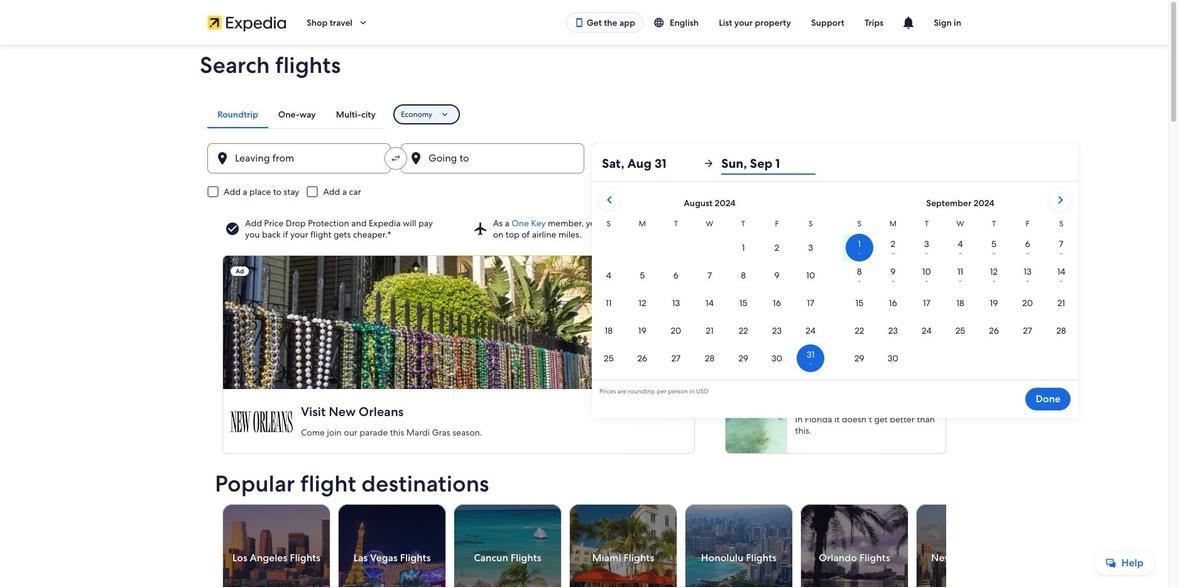 Task type: locate. For each thing, give the bounding box(es) containing it.
communication center icon image
[[902, 15, 917, 30]]

previous month image
[[602, 192, 617, 207]]

next month image
[[1054, 192, 1069, 207]]

tab list
[[207, 101, 386, 128]]

main content
[[0, 45, 1170, 587]]

download the app button image
[[575, 18, 585, 28]]

popular flight destinations region
[[207, 472, 1025, 587]]

expedia logo image
[[207, 14, 287, 31]]

swap origin and destination values image
[[390, 153, 402, 164]]

las vegas flights image
[[338, 504, 446, 587]]

small image
[[654, 17, 670, 28]]

orlando flights image
[[801, 504, 909, 587]]

cancun flights image
[[454, 504, 562, 587]]



Task type: vqa. For each thing, say whether or not it's contained in the screenshot.
tab list at the left of the page
yes



Task type: describe. For each thing, give the bounding box(es) containing it.
previous image
[[215, 551, 230, 566]]

miami flights image
[[570, 504, 678, 587]]

los angeles flights image
[[223, 504, 331, 587]]

new york flights image
[[917, 504, 1025, 587]]

shop travel image
[[358, 17, 369, 28]]

next image
[[939, 551, 954, 566]]

honolulu flights image
[[685, 504, 793, 587]]



